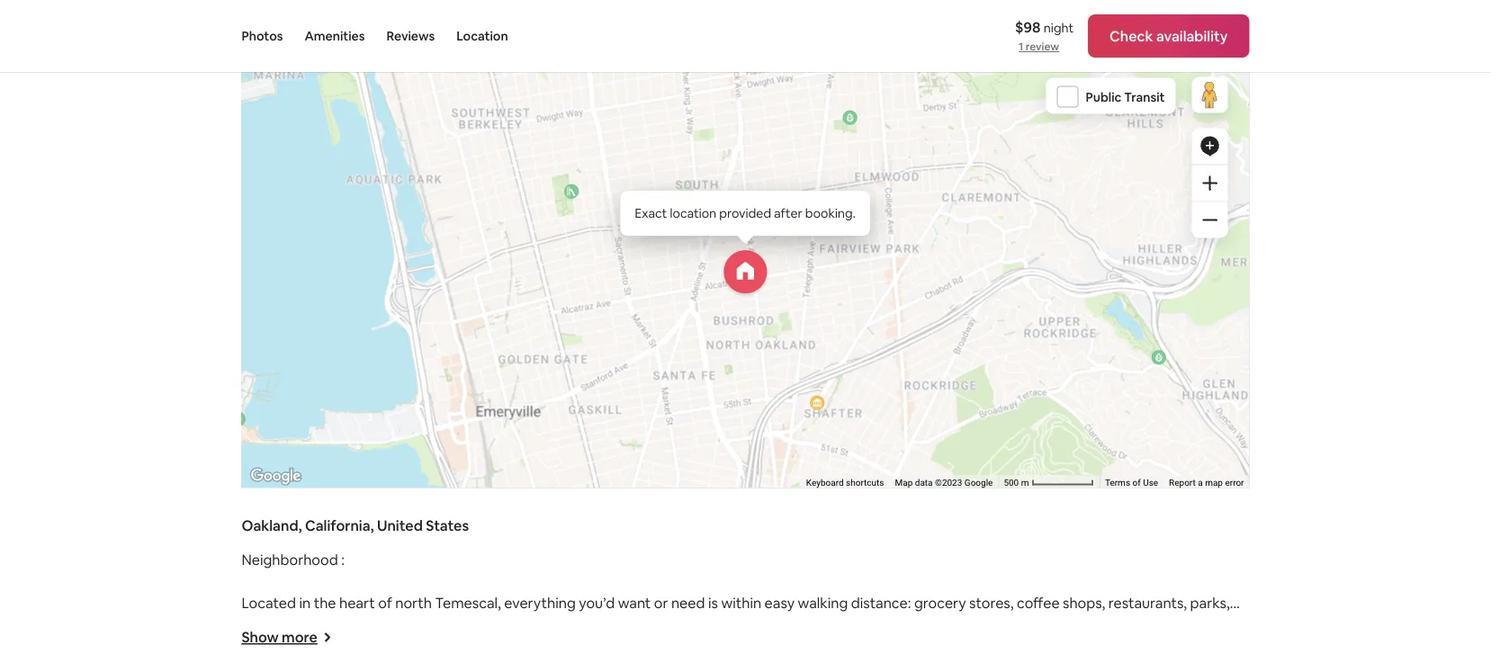 Task type: describe. For each thing, give the bounding box(es) containing it.
photos
[[242, 28, 283, 44]]

apartment
[[592, 638, 663, 656]]

temescal,
[[435, 594, 501, 613]]

by-
[[1007, 616, 1028, 634]]

1
[[1019, 40, 1024, 54]]

terms of use
[[1105, 477, 1159, 488]]

use
[[1143, 477, 1159, 488]]

report
[[1169, 477, 1196, 488]]

pizza
[[1144, 616, 1178, 634]]

0 horizontal spatial grocery
[[802, 616, 854, 634]]

parks,
[[1191, 594, 1230, 613]]

nomad
[[477, 638, 526, 656]]

drag pegman onto the map to open street view image
[[1192, 77, 1228, 113]]

joint,
[[1181, 616, 1213, 634]]

1 vertical spatial is
[[667, 638, 676, 656]]

check availability
[[1110, 27, 1228, 45]]

nick's
[[242, 638, 280, 656]]

oakland, california, united states
[[242, 517, 469, 535]]

neighborhood :
[[242, 551, 345, 570]]

beloved-
[[948, 616, 1007, 634]]

map data ©2023 google
[[895, 477, 993, 488]]

terms
[[1105, 477, 1131, 488]]

you'd
[[579, 594, 615, 613]]

your stay location, map pin image
[[724, 251, 767, 294]]

add a place to the map image
[[1200, 136, 1221, 157]]

laundromat—you
[[242, 616, 356, 634]]

on
[[680, 638, 696, 656]]

show
[[242, 629, 279, 647]]

availability
[[1157, 27, 1228, 45]]

public transit
[[1086, 89, 1165, 105]]

zoom in image
[[1203, 176, 1218, 191]]

amenities button
[[305, 0, 365, 72]]

nearby
[[711, 638, 757, 656]]

location
[[457, 28, 508, 44]]

street.
[[831, 638, 875, 656]]

1 horizontal spatial grocery
[[915, 594, 966, 613]]

where
[[242, 10, 304, 36]]

0 vertical spatial a
[[1198, 477, 1203, 488]]

report a map error link
[[1169, 477, 1245, 488]]

and
[[894, 616, 919, 634]]

stores,
[[970, 594, 1014, 613]]

cafe;
[[529, 638, 564, 656]]

easy
[[765, 594, 795, 613]]

keyboard shortcuts
[[806, 477, 884, 488]]

500 m button
[[999, 476, 1100, 489]]

map
[[1206, 477, 1223, 488]]

north
[[395, 594, 432, 613]]

check availability button
[[1088, 14, 1250, 58]]

:
[[341, 551, 345, 570]]

in
[[299, 594, 311, 613]]

review
[[1026, 40, 1060, 54]]

located in the heart of north temescal, everything you'd want or need is within easy walking distance: grocery stores, coffee shops, restaurants, parks, laundromat—you name it. some of our favorites include the renowned berkeley bowl grocery store and the beloved-by-locals sourdough pizza joint, nick's pizza. for location, search for nomad cafe; the apartment is on a nearby residential street.
[[242, 594, 1230, 656]]

search
[[408, 638, 451, 656]]

reviews button
[[387, 0, 435, 72]]

google image
[[246, 465, 306, 489]]

states
[[426, 517, 469, 535]]

sourdough
[[1069, 616, 1140, 634]]

heart
[[339, 594, 375, 613]]

google map
showing 4 points of interest. region
[[167, 0, 1319, 633]]

shops,
[[1063, 594, 1106, 613]]

location button
[[457, 0, 508, 72]]

within
[[721, 594, 762, 613]]

m
[[1021, 477, 1029, 488]]

terms of use link
[[1105, 477, 1159, 488]]

you'll
[[308, 10, 357, 36]]

everything
[[504, 594, 576, 613]]

need
[[672, 594, 705, 613]]

california,
[[305, 517, 374, 535]]

be
[[361, 10, 385, 36]]



Task type: vqa. For each thing, say whether or not it's contained in the screenshot.
Check availability Button
yes



Task type: locate. For each thing, give the bounding box(es) containing it.
a left map
[[1198, 477, 1203, 488]]

reviews
[[387, 28, 435, 44]]

favorites
[[499, 616, 557, 634]]

name
[[359, 616, 397, 634]]

1 horizontal spatial is
[[709, 594, 718, 613]]

map
[[895, 477, 913, 488]]

neighborhood
[[242, 551, 338, 570]]

keyboard
[[806, 477, 844, 488]]

located
[[242, 594, 296, 613]]

include
[[560, 616, 608, 634]]

show more
[[242, 629, 318, 647]]

the right in
[[314, 594, 336, 613]]

bowl
[[767, 616, 799, 634]]

renowned
[[637, 616, 704, 634]]

the down 'include'
[[567, 638, 589, 656]]

distance:
[[851, 594, 911, 613]]

of
[[1133, 477, 1141, 488], [378, 594, 392, 613], [457, 616, 471, 634]]

coffee
[[1017, 594, 1060, 613]]

where you'll be
[[242, 10, 385, 36]]

locals
[[1028, 616, 1066, 634]]

berkeley
[[707, 616, 764, 634]]

is left on
[[667, 638, 676, 656]]

or
[[654, 594, 668, 613]]

$98 night 1 review
[[1015, 18, 1074, 54]]

©2023
[[935, 477, 963, 488]]

our
[[474, 616, 496, 634]]

2 horizontal spatial of
[[1133, 477, 1141, 488]]

grocery down walking
[[802, 616, 854, 634]]

a right on
[[700, 638, 707, 656]]

pizza.
[[283, 638, 320, 656]]

residential
[[760, 638, 828, 656]]

shortcuts
[[846, 477, 884, 488]]

for
[[455, 638, 474, 656]]

1 review button
[[1019, 40, 1060, 54]]

$98
[[1015, 18, 1041, 36]]

transit
[[1125, 89, 1165, 105]]

of up name
[[378, 594, 392, 613]]

amenities
[[305, 28, 365, 44]]

0 vertical spatial grocery
[[915, 594, 966, 613]]

is right the need
[[709, 594, 718, 613]]

of left use
[[1133, 477, 1141, 488]]

for
[[323, 638, 345, 656]]

1 horizontal spatial of
[[457, 616, 471, 634]]

2 vertical spatial of
[[457, 616, 471, 634]]

a
[[1198, 477, 1203, 488], [700, 638, 707, 656]]

photos button
[[242, 0, 283, 72]]

1 vertical spatial of
[[378, 594, 392, 613]]

1 vertical spatial grocery
[[802, 616, 854, 634]]

more
[[282, 629, 318, 647]]

keyboard shortcuts button
[[806, 476, 884, 489]]

united
[[377, 517, 423, 535]]

the up apartment
[[611, 616, 634, 634]]

grocery up and
[[915, 594, 966, 613]]

location,
[[348, 638, 404, 656]]

walking
[[798, 594, 848, 613]]

1 horizontal spatial a
[[1198, 477, 1203, 488]]

0 horizontal spatial of
[[378, 594, 392, 613]]

0 vertical spatial is
[[709, 594, 718, 613]]

check
[[1110, 27, 1154, 45]]

of left our
[[457, 616, 471, 634]]

restaurants,
[[1109, 594, 1187, 613]]

data
[[915, 477, 933, 488]]

grocery
[[915, 594, 966, 613], [802, 616, 854, 634]]

is
[[709, 594, 718, 613], [667, 638, 676, 656]]

500
[[1004, 477, 1019, 488]]

store
[[857, 616, 891, 634]]

a inside located in the heart of north temescal, everything you'd want or need is within easy walking distance: grocery stores, coffee shops, restaurants, parks, laundromat—you name it. some of our favorites include the renowned berkeley bowl grocery store and the beloved-by-locals sourdough pizza joint, nick's pizza. for location, search for nomad cafe; the apartment is on a nearby residential street.
[[700, 638, 707, 656]]

some
[[416, 616, 454, 634]]

public
[[1086, 89, 1122, 105]]

the right and
[[923, 616, 945, 634]]

0 vertical spatial of
[[1133, 477, 1141, 488]]

0 horizontal spatial a
[[700, 638, 707, 656]]

google
[[965, 477, 993, 488]]

1 vertical spatial a
[[700, 638, 707, 656]]

0 horizontal spatial is
[[667, 638, 676, 656]]

error
[[1226, 477, 1245, 488]]

zoom out image
[[1203, 213, 1218, 227]]

show more button
[[242, 629, 332, 647]]

500 m
[[1004, 477, 1032, 488]]

want
[[618, 594, 651, 613]]

oakland,
[[242, 517, 302, 535]]

report a map error
[[1169, 477, 1245, 488]]

night
[[1044, 19, 1074, 36]]



